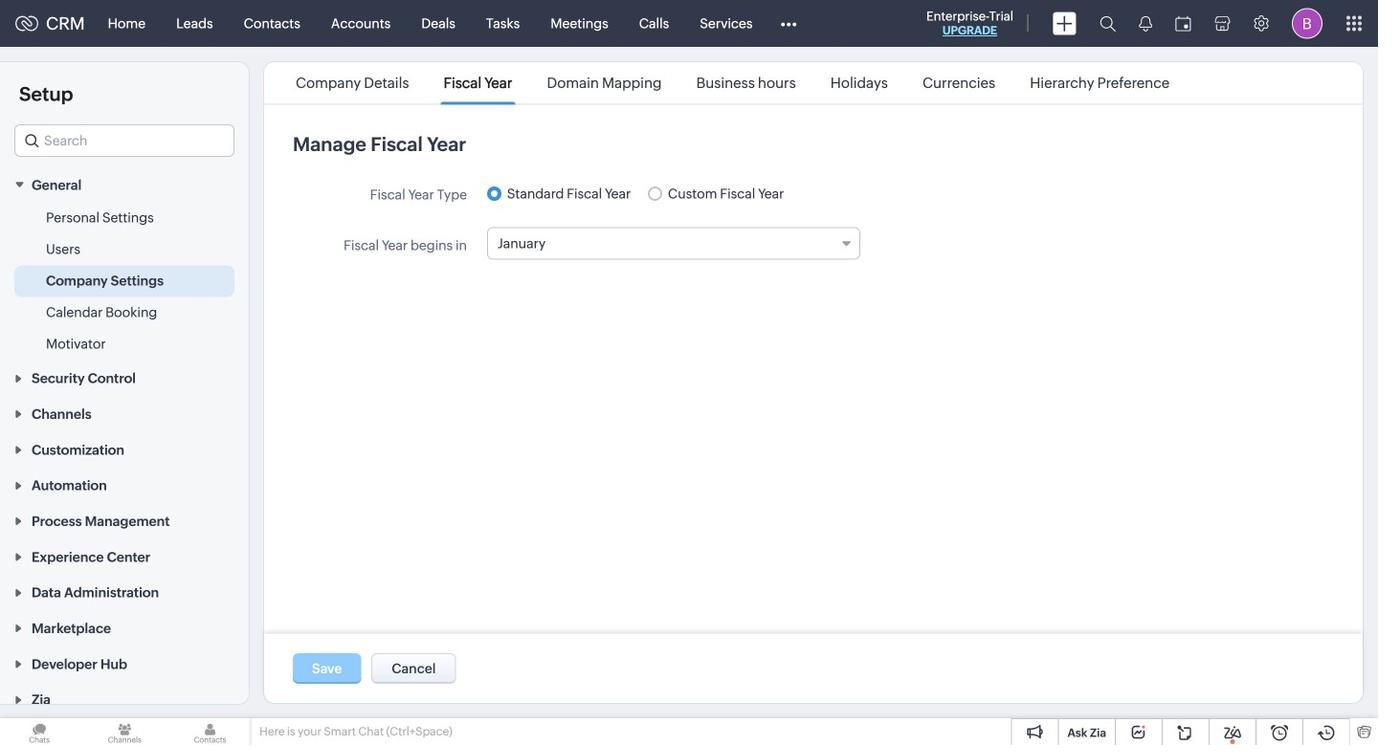 Task type: vqa. For each thing, say whether or not it's contained in the screenshot.
Channels image
yes



Task type: locate. For each thing, give the bounding box(es) containing it.
region
[[0, 202, 249, 360]]

logo image
[[15, 16, 38, 31]]

create menu image
[[1053, 12, 1077, 35]]

signals image
[[1139, 15, 1152, 32]]

profile element
[[1281, 0, 1334, 46]]

Search text field
[[15, 125, 234, 156]]

contacts image
[[171, 719, 249, 746]]

calendar image
[[1175, 16, 1192, 31]]

list
[[279, 62, 1187, 104]]

None field
[[14, 124, 235, 157]]

profile image
[[1292, 8, 1323, 39]]



Task type: describe. For each thing, give the bounding box(es) containing it.
chats image
[[0, 719, 79, 746]]

signals element
[[1128, 0, 1164, 47]]

channels image
[[85, 719, 164, 746]]

Other Modules field
[[768, 8, 809, 39]]

search element
[[1088, 0, 1128, 47]]

create menu element
[[1041, 0, 1088, 46]]

search image
[[1100, 15, 1116, 32]]



